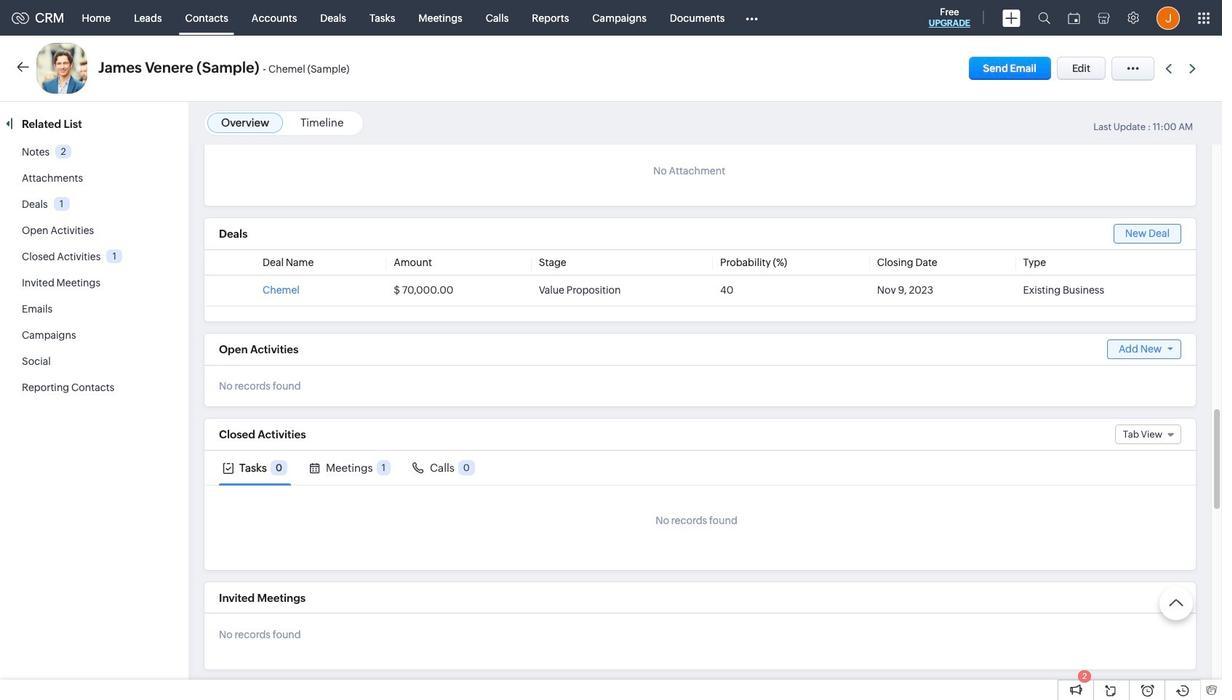 Task type: locate. For each thing, give the bounding box(es) containing it.
2 horizontal spatial tab
[[409, 451, 479, 485]]

calendar image
[[1068, 12, 1080, 24]]

tab list
[[204, 451, 1196, 486]]

3 tab from the left
[[409, 451, 479, 485]]

search element
[[1030, 0, 1059, 36]]

0 horizontal spatial tab
[[219, 451, 291, 485]]

1 horizontal spatial tab
[[306, 451, 394, 485]]

2 tab from the left
[[306, 451, 394, 485]]

None field
[[1115, 425, 1182, 445]]

next record image
[[1190, 64, 1199, 73]]

tab
[[219, 451, 291, 485], [306, 451, 394, 485], [409, 451, 479, 485]]



Task type: describe. For each thing, give the bounding box(es) containing it.
Other Modules field
[[737, 6, 768, 29]]

logo image
[[12, 12, 29, 24]]

profile element
[[1148, 0, 1189, 35]]

profile image
[[1157, 6, 1180, 29]]

create menu element
[[994, 0, 1030, 35]]

create menu image
[[1003, 9, 1021, 27]]

1 tab from the left
[[219, 451, 291, 485]]

search image
[[1038, 12, 1051, 24]]

previous record image
[[1166, 64, 1172, 73]]



Task type: vqa. For each thing, say whether or not it's contained in the screenshot.
Previous Record image
yes



